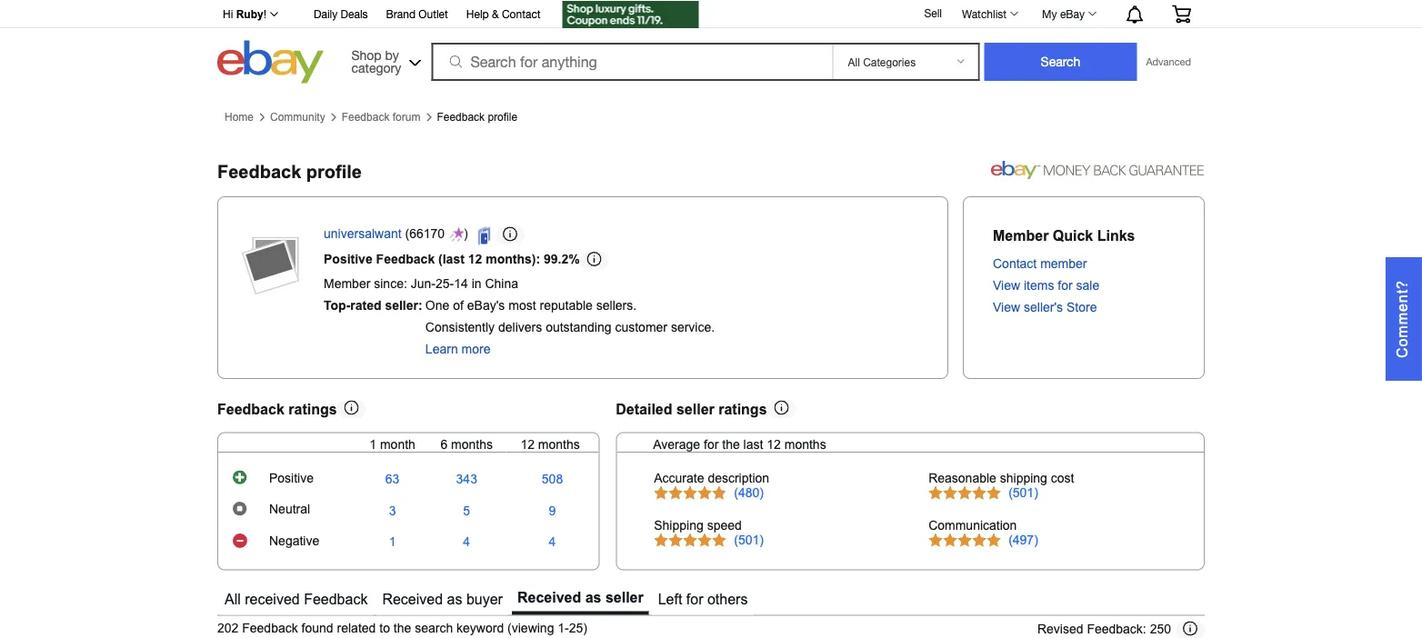 Task type: describe. For each thing, give the bounding box(es) containing it.
profile for feedback profile page for universalwant element
[[306, 161, 362, 181]]

feedback profile for feedback profile page for universalwant element
[[217, 161, 362, 181]]

ebay money back guarantee policy image
[[991, 157, 1205, 179]]

all received feedback button
[[219, 585, 373, 615]]

343
[[456, 473, 477, 487]]

14
[[454, 277, 468, 291]]

for for left for others
[[686, 591, 703, 608]]

reasonable
[[929, 472, 997, 486]]

community
[[270, 111, 325, 123]]

revised feedback: 250
[[1038, 623, 1171, 637]]

member quick links
[[993, 227, 1135, 244]]

all received feedback
[[225, 591, 368, 608]]

feedback inside button
[[304, 591, 368, 608]]

feedback forum
[[342, 111, 421, 123]]

home
[[225, 111, 254, 123]]

quick
[[1053, 227, 1093, 244]]

ebay
[[1060, 7, 1085, 20]]

negative
[[269, 534, 319, 549]]

received as seller button
[[512, 585, 649, 615]]

since:
[[374, 277, 407, 291]]

store
[[1067, 301, 1097, 315]]

customer
[[615, 321, 667, 335]]

keyword
[[457, 622, 504, 636]]

last
[[744, 438, 763, 452]]

received for received as buyer
[[382, 591, 443, 608]]

feedback profile main content
[[217, 103, 1422, 638]]

!
[[263, 8, 266, 20]]

brand outlet link
[[386, 5, 448, 25]]

25)
[[569, 622, 587, 636]]

3 months from the left
[[785, 438, 826, 452]]

my
[[1042, 7, 1057, 20]]

(497) button
[[1009, 533, 1038, 548]]

0 horizontal spatial 12
[[468, 252, 482, 266]]

5 button
[[463, 504, 470, 518]]

hi ruby !
[[223, 8, 266, 20]]

)
[[464, 227, 471, 241]]

feedback forum link
[[342, 111, 421, 124]]

forum
[[393, 111, 421, 123]]

comment?
[[1395, 280, 1411, 358]]

months):
[[486, 252, 540, 266]]

66170
[[409, 227, 445, 241]]

found
[[302, 622, 333, 636]]

508 button
[[542, 473, 563, 487]]

shop by category
[[351, 47, 401, 75]]

user profile for universalwant image
[[236, 228, 309, 301]]

shipping speed
[[654, 519, 742, 533]]

left
[[658, 591, 682, 608]]

202 feedback found related to the search keyword (viewing 1-25)
[[217, 622, 587, 636]]

outstanding
[[546, 321, 612, 335]]

ebay's
[[467, 299, 505, 313]]

rated
[[350, 299, 382, 313]]

sell link
[[916, 6, 950, 19]]

sellers.
[[596, 299, 637, 313]]

seller:
[[385, 299, 423, 313]]

contact inside account navigation
[[502, 8, 541, 20]]

account navigation
[[213, 0, 1205, 30]]

positive for positive
[[269, 471, 314, 485]]

seller's
[[1024, 301, 1063, 315]]

category
[[351, 60, 401, 75]]

average for the last 12 months
[[653, 438, 826, 452]]

1 month
[[369, 438, 415, 452]]

comment? link
[[1386, 257, 1422, 381]]

search
[[415, 622, 453, 636]]

1 view from the top
[[993, 279, 1020, 293]]

left for others
[[658, 591, 748, 608]]

501 ratings received on reasonable shipping cost. click to check average rating. element
[[1009, 486, 1038, 500]]

description
[[708, 472, 769, 486]]

99.2%
[[544, 252, 580, 266]]

others
[[707, 591, 748, 608]]

daily
[[314, 8, 338, 20]]

one
[[425, 299, 450, 313]]

advanced
[[1146, 56, 1191, 68]]

12 months
[[521, 438, 580, 452]]

1 for 1 month
[[369, 438, 377, 452]]

Search for anything text field
[[434, 45, 829, 79]]

(480)
[[734, 486, 764, 500]]

average
[[653, 438, 700, 452]]

member for member quick links
[[993, 227, 1049, 244]]

(
[[405, 227, 409, 241]]

343 button
[[456, 473, 477, 487]]

6
[[441, 438, 448, 452]]

contact member link
[[993, 257, 1087, 271]]

help & contact
[[466, 8, 541, 20]]

3
[[389, 504, 396, 518]]

my ebay
[[1042, 7, 1085, 20]]

learn
[[425, 342, 458, 357]]

months for 6 months
[[451, 438, 493, 452]]

9
[[549, 504, 556, 518]]

contact inside the contact member view items for sale view seller's store
[[993, 257, 1037, 271]]

25-
[[436, 277, 454, 291]]

positive feedback (last 12 months): 99.2%
[[324, 252, 580, 266]]

5
[[463, 504, 470, 518]]

for inside the contact member view items for sale view seller's store
[[1058, 279, 1073, 293]]

related
[[337, 622, 376, 636]]

reputable
[[540, 299, 593, 313]]

shipping
[[654, 519, 704, 533]]



Task type: vqa. For each thing, say whether or not it's contained in the screenshot.


Task type: locate. For each thing, give the bounding box(es) containing it.
0 vertical spatial view
[[993, 279, 1020, 293]]

12
[[468, 252, 482, 266], [521, 438, 535, 452], [767, 438, 781, 452]]

6 months
[[441, 438, 493, 452]]

contact member view items for sale view seller's store
[[993, 257, 1100, 315]]

0 vertical spatial for
[[1058, 279, 1073, 293]]

more
[[462, 342, 491, 357]]

for for average for the last 12 months
[[704, 438, 719, 452]]

brand
[[386, 8, 416, 20]]

profile for feedback profile link
[[488, 111, 518, 123]]

contact up "items"
[[993, 257, 1037, 271]]

63
[[385, 473, 400, 487]]

months right 6
[[451, 438, 493, 452]]

2 horizontal spatial for
[[1058, 279, 1073, 293]]

(501) for speed
[[734, 533, 764, 547]]

as for seller
[[585, 590, 602, 606]]

for right left
[[686, 591, 703, 608]]

1 horizontal spatial contact
[[993, 257, 1037, 271]]

1 horizontal spatial ratings
[[719, 401, 767, 417]]

consistently
[[425, 321, 495, 335]]

1 vertical spatial feedback profile
[[217, 161, 362, 181]]

deals
[[341, 8, 368, 20]]

feedback profile page for universalwant element
[[217, 161, 362, 181]]

1 vertical spatial member
[[324, 277, 370, 291]]

2 horizontal spatial months
[[785, 438, 826, 452]]

the left last
[[722, 438, 740, 452]]

feedback score is 66170 element
[[409, 227, 445, 245]]

advanced link
[[1137, 44, 1200, 80]]

view items for sale link
[[993, 279, 1100, 293]]

hi
[[223, 8, 233, 20]]

480 ratings received on accurate description. click to check average rating. element
[[734, 486, 764, 500]]

&
[[492, 8, 499, 20]]

0 horizontal spatial received
[[382, 591, 443, 608]]

1 vertical spatial (501)
[[734, 533, 764, 547]]

(501) button for shipping
[[1009, 486, 1038, 501]]

1 vertical spatial for
[[704, 438, 719, 452]]

for inside button
[[686, 591, 703, 608]]

0 vertical spatial feedback profile
[[437, 111, 518, 123]]

sale
[[1076, 279, 1100, 293]]

1 vertical spatial 1
[[389, 535, 396, 549]]

0 horizontal spatial the
[[394, 622, 411, 636]]

1 horizontal spatial as
[[585, 590, 602, 606]]

contact right the & at the left of page
[[502, 8, 541, 20]]

1 vertical spatial contact
[[993, 257, 1037, 271]]

shop by category button
[[343, 40, 425, 80]]

received as seller
[[517, 590, 644, 606]]

(501) down shipping
[[1009, 486, 1038, 500]]

0 horizontal spatial ratings
[[289, 401, 337, 417]]

watchlist link
[[952, 3, 1027, 25]]

member
[[1040, 257, 1087, 271]]

in
[[472, 277, 482, 291]]

positive
[[324, 252, 373, 266], [269, 471, 314, 485]]

left for others button
[[653, 585, 753, 615]]

0 horizontal spatial (501) button
[[734, 533, 764, 548]]

501 ratings received on shipping speed. click to check average rating. element
[[734, 533, 764, 547]]

ruby
[[236, 8, 263, 20]]

for up accurate description
[[704, 438, 719, 452]]

0 horizontal spatial for
[[686, 591, 703, 608]]

0 horizontal spatial (501)
[[734, 533, 764, 547]]

help
[[466, 8, 489, 20]]

1
[[369, 438, 377, 452], [389, 535, 396, 549]]

as for buyer
[[447, 591, 462, 608]]

universalwant ( 66170
[[324, 227, 445, 241]]

get the coupon image
[[563, 1, 699, 28]]

2 view from the top
[[993, 301, 1020, 315]]

4 button down 9 button
[[549, 535, 556, 550]]

(501) for shipping
[[1009, 486, 1038, 500]]

seller up average
[[677, 401, 715, 417]]

revised
[[1038, 623, 1084, 637]]

(501) button for speed
[[734, 533, 764, 548]]

0 horizontal spatial member
[[324, 277, 370, 291]]

outlet
[[419, 8, 448, 20]]

1 horizontal spatial the
[[722, 438, 740, 452]]

0 horizontal spatial 4
[[463, 535, 470, 549]]

for down member
[[1058, 279, 1073, 293]]

month
[[380, 438, 415, 452]]

0 vertical spatial profile
[[488, 111, 518, 123]]

1 horizontal spatial received
[[517, 590, 581, 606]]

1 vertical spatial positive
[[269, 471, 314, 485]]

member for member since: jun-25-14 in china top-rated seller: one of ebay's most reputable sellers. consistently delivers outstanding customer service. learn more
[[324, 277, 370, 291]]

0 vertical spatial member
[[993, 227, 1049, 244]]

positive up neutral in the left bottom of the page
[[269, 471, 314, 485]]

the right to
[[394, 622, 411, 636]]

cost
[[1051, 472, 1074, 486]]

feedback profile down community link
[[217, 161, 362, 181]]

positive for positive feedback (last 12 months): 99.2%
[[324, 252, 373, 266]]

1 4 button from the left
[[463, 535, 470, 550]]

1 horizontal spatial 4 button
[[549, 535, 556, 550]]

2 months from the left
[[538, 438, 580, 452]]

profile
[[488, 111, 518, 123], [306, 161, 362, 181]]

member since: jun-25-14 in china top-rated seller: one of ebay's most reputable sellers. consistently delivers outstanding customer service. learn more
[[324, 277, 715, 357]]

reasonable shipping cost
[[929, 472, 1074, 486]]

member
[[993, 227, 1049, 244], [324, 277, 370, 291]]

help & contact link
[[466, 5, 541, 25]]

for
[[1058, 279, 1073, 293], [704, 438, 719, 452], [686, 591, 703, 608]]

shop by category banner
[[213, 0, 1205, 88]]

202
[[217, 622, 239, 636]]

1 months from the left
[[451, 438, 493, 452]]

seller
[[677, 401, 715, 417], [606, 590, 644, 606]]

as up 25)
[[585, 590, 602, 606]]

2 horizontal spatial 12
[[767, 438, 781, 452]]

2 4 button from the left
[[549, 535, 556, 550]]

0 vertical spatial the
[[722, 438, 740, 452]]

links
[[1097, 227, 1135, 244]]

0 horizontal spatial positive
[[269, 471, 314, 485]]

0 horizontal spatial contact
[[502, 8, 541, 20]]

63 button
[[385, 473, 400, 487]]

0 vertical spatial positive
[[324, 252, 373, 266]]

0 horizontal spatial feedback profile
[[217, 161, 362, 181]]

1 horizontal spatial seller
[[677, 401, 715, 417]]

1 horizontal spatial 1
[[389, 535, 396, 549]]

feedback profile for feedback profile link
[[437, 111, 518, 123]]

12 right 6 months
[[521, 438, 535, 452]]

learn more link
[[425, 342, 491, 357]]

0 vertical spatial (501)
[[1009, 486, 1038, 500]]

received
[[517, 590, 581, 606], [382, 591, 443, 608]]

all
[[225, 591, 241, 608]]

4 down 5 'button'
[[463, 535, 470, 549]]

1 horizontal spatial positive
[[324, 252, 373, 266]]

(501) button
[[1009, 486, 1038, 501], [734, 533, 764, 548]]

received up 1-
[[517, 590, 581, 606]]

received inside button
[[517, 590, 581, 606]]

12 right last
[[767, 438, 781, 452]]

received inside button
[[382, 591, 443, 608]]

member inside member since: jun-25-14 in china top-rated seller: one of ebay's most reputable sellers. consistently delivers outstanding customer service. learn more
[[324, 277, 370, 291]]

as inside button
[[585, 590, 602, 606]]

(501)
[[1009, 486, 1038, 500], [734, 533, 764, 547]]

0 horizontal spatial profile
[[306, 161, 362, 181]]

4 button down 5 'button'
[[463, 535, 470, 550]]

months up 508
[[538, 438, 580, 452]]

as inside button
[[447, 591, 462, 608]]

neutral
[[269, 503, 310, 517]]

universalwant link
[[324, 227, 402, 245]]

2 vertical spatial for
[[686, 591, 703, 608]]

received up 202 feedback found related to the search keyword (viewing 1-25)
[[382, 591, 443, 608]]

view left seller's
[[993, 301, 1020, 315]]

(480) button
[[734, 486, 764, 501]]

1 4 from the left
[[463, 535, 470, 549]]

member up contact member link
[[993, 227, 1049, 244]]

shipping
[[1000, 472, 1048, 486]]

seller left left
[[606, 590, 644, 606]]

1 for the 1 button
[[389, 535, 396, 549]]

1-
[[558, 622, 569, 636]]

as left buyer
[[447, 591, 462, 608]]

0 horizontal spatial as
[[447, 591, 462, 608]]

china
[[485, 277, 518, 291]]

508
[[542, 473, 563, 487]]

0 horizontal spatial 1
[[369, 438, 377, 452]]

daily deals link
[[314, 5, 368, 25]]

0 vertical spatial 1
[[369, 438, 377, 452]]

months right last
[[785, 438, 826, 452]]

daily deals
[[314, 8, 368, 20]]

(501) button down shipping
[[1009, 486, 1038, 501]]

0 vertical spatial seller
[[677, 401, 715, 417]]

1 horizontal spatial feedback profile
[[437, 111, 518, 123]]

months
[[451, 438, 493, 452], [538, 438, 580, 452], [785, 438, 826, 452]]

of
[[453, 299, 464, 313]]

1 vertical spatial the
[[394, 622, 411, 636]]

0 horizontal spatial months
[[451, 438, 493, 452]]

(501) button down 'speed'
[[734, 533, 764, 548]]

(497)
[[1009, 533, 1038, 547]]

1 vertical spatial (501) button
[[734, 533, 764, 548]]

click to go to universalwant ebay store image
[[477, 227, 495, 245]]

1 horizontal spatial profile
[[488, 111, 518, 123]]

most
[[509, 299, 536, 313]]

0 vertical spatial (501) button
[[1009, 486, 1038, 501]]

accurate
[[654, 472, 704, 486]]

1 horizontal spatial (501)
[[1009, 486, 1038, 500]]

12 right (last
[[468, 252, 482, 266]]

0 horizontal spatial seller
[[606, 590, 644, 606]]

1 vertical spatial view
[[993, 301, 1020, 315]]

home link
[[225, 111, 254, 124]]

2 4 from the left
[[549, 535, 556, 549]]

4 down 9 button
[[549, 535, 556, 549]]

feedback profile right "forum" on the left top of page
[[437, 111, 518, 123]]

detailed seller ratings
[[616, 401, 767, 417]]

1 horizontal spatial 4
[[549, 535, 556, 549]]

buyer
[[466, 591, 503, 608]]

positive down universalwant link
[[324, 252, 373, 266]]

sell
[[924, 6, 942, 19]]

months for 12 months
[[538, 438, 580, 452]]

1 left month
[[369, 438, 377, 452]]

received for received as seller
[[517, 590, 581, 606]]

1 down the 3 button
[[389, 535, 396, 549]]

(501) down 'speed'
[[734, 533, 764, 547]]

1 horizontal spatial 12
[[521, 438, 535, 452]]

received as buyer
[[382, 591, 503, 608]]

watchlist
[[962, 7, 1007, 20]]

member up top-
[[324, 277, 370, 291]]

1 ratings from the left
[[289, 401, 337, 417]]

view
[[993, 279, 1020, 293], [993, 301, 1020, 315]]

feedback:
[[1087, 623, 1147, 637]]

0 vertical spatial contact
[[502, 8, 541, 20]]

view left "items"
[[993, 279, 1020, 293]]

accurate description
[[654, 472, 769, 486]]

none submit inside shop by category banner
[[984, 43, 1137, 81]]

universalwant
[[324, 227, 402, 241]]

feedback profile link
[[437, 111, 518, 124]]

None submit
[[984, 43, 1137, 81]]

1 horizontal spatial member
[[993, 227, 1049, 244]]

jun-
[[411, 277, 436, 291]]

as
[[585, 590, 602, 606], [447, 591, 462, 608]]

your shopping cart image
[[1171, 5, 1192, 23]]

view seller's store link
[[993, 301, 1097, 315]]

0 horizontal spatial 4 button
[[463, 535, 470, 550]]

top-
[[324, 299, 350, 313]]

detailed
[[616, 401, 673, 417]]

1 horizontal spatial for
[[704, 438, 719, 452]]

1 vertical spatial seller
[[606, 590, 644, 606]]

2 ratings from the left
[[719, 401, 767, 417]]

1 vertical spatial profile
[[306, 161, 362, 181]]

497 ratings received on communication. click to check average rating. element
[[1009, 533, 1038, 547]]

1 horizontal spatial months
[[538, 438, 580, 452]]

(viewing
[[508, 622, 554, 636]]

1 horizontal spatial (501) button
[[1009, 486, 1038, 501]]

seller inside received as seller button
[[606, 590, 644, 606]]

my ebay link
[[1032, 3, 1105, 25]]



